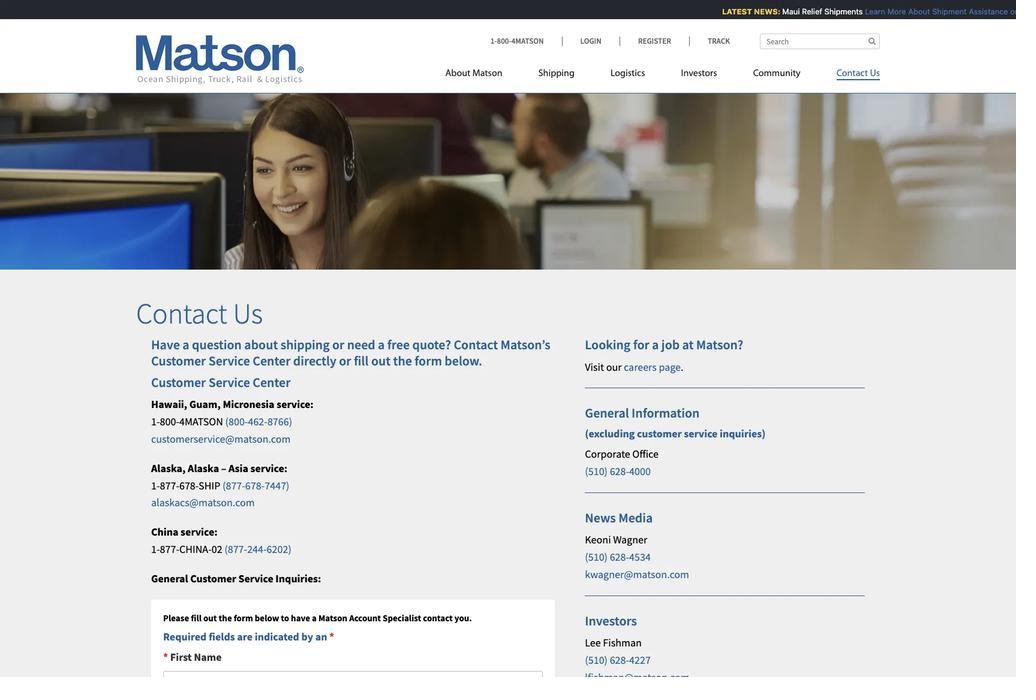 Task type: describe. For each thing, give the bounding box(es) containing it.
china
[[151, 526, 178, 539]]

register link
[[619, 36, 689, 46]]

please
[[163, 613, 189, 624]]

track link
[[689, 36, 730, 46]]

628- for 4227
[[610, 654, 629, 668]]

matson inside the top menu navigation
[[472, 69, 502, 79]]

service: inside alaska, alaska – asia service: 1-877-678-ship (877-678-7447) alaskacs@matson.com
[[250, 462, 287, 475]]

4matson inside hawaii, guam, micronesia service: 1-800-4matson (800-462-8766) customerservice@matson.com
[[179, 415, 223, 429]]

fill inside please fill out the form below to have a matson account specialist contact you. required fields are indicated by an *
[[191, 613, 202, 624]]

search image
[[868, 37, 876, 45]]

kwagner@matson.com link
[[585, 568, 689, 582]]

login
[[580, 36, 601, 46]]

contact us inside 'link'
[[837, 69, 880, 79]]

hawaii, guam, micronesia service: 1-800-4matson (800-462-8766) customerservice@matson.com
[[151, 398, 314, 446]]

china service: 1-877-china-02 (877-244-6202)
[[151, 526, 291, 557]]

(877- inside china service: 1-877-china-02 (877-244-6202)
[[224, 543, 247, 557]]

(excluding
[[585, 427, 635, 441]]

(510) 628-4227 link
[[585, 654, 651, 668]]

matson?
[[696, 337, 743, 353]]

4227
[[629, 654, 651, 668]]

(877-678-7447) link
[[223, 479, 289, 493]]

service: inside china service: 1-877-china-02 (877-244-6202)
[[181, 526, 218, 539]]

corporate
[[585, 448, 630, 461]]

877- inside china service: 1-877-china-02 (877-244-6202)
[[160, 543, 179, 557]]

1 vertical spatial service
[[209, 374, 250, 391]]

quote?
[[412, 337, 451, 353]]

have
[[291, 613, 310, 624]]

by
[[301, 630, 313, 644]]

directly
[[293, 352, 336, 369]]

alaska
[[188, 462, 219, 475]]

careers page link
[[624, 360, 681, 374]]

inquiries:
[[276, 572, 321, 586]]

us inside 'link'
[[870, 69, 880, 79]]

2 vertical spatial service
[[238, 572, 273, 586]]

visit our careers page .
[[585, 360, 683, 374]]

need
[[347, 337, 375, 353]]

micronesia
[[223, 398, 274, 412]]

latest news: maui relief shipments learn more about shipment assistance or c
[[717, 7, 1016, 16]]

–
[[221, 462, 226, 475]]

wagner
[[613, 533, 647, 547]]

(800-462-8766) link
[[225, 415, 292, 429]]

indicated
[[255, 630, 299, 644]]

news:
[[749, 7, 775, 16]]

shipping link
[[520, 63, 593, 88]]

general for information
[[585, 405, 629, 422]]

fishman
[[603, 636, 642, 650]]

track
[[708, 36, 730, 46]]

alaska, alaska – asia service: 1-877-678-ship (877-678-7447) alaskacs@matson.com
[[151, 462, 289, 510]]

(510) for corporate
[[585, 465, 608, 479]]

service
[[684, 427, 718, 441]]

1 horizontal spatial about
[[903, 7, 925, 16]]

account
[[349, 613, 381, 624]]

banner image
[[0, 74, 1016, 270]]

alaskacs@matson.com link
[[151, 496, 255, 510]]

news
[[585, 510, 616, 527]]

latest
[[717, 7, 747, 16]]

2 678- from the left
[[245, 479, 265, 493]]

contact
[[423, 613, 453, 624]]

lee fishman (510) 628-4227
[[585, 636, 651, 668]]

looking
[[585, 337, 631, 353]]

shipments
[[819, 7, 858, 16]]

lee
[[585, 636, 601, 650]]

media
[[619, 510, 653, 527]]

1-800-4matson link
[[490, 36, 562, 46]]

register
[[638, 36, 671, 46]]

(510) 628-4000 link
[[585, 465, 651, 479]]

blue matson logo with ocean, shipping, truck, rail and logistics written beneath it. image
[[136, 35, 304, 85]]

(877-244-6202) link
[[224, 543, 291, 557]]

community
[[753, 69, 801, 79]]

office
[[632, 448, 659, 461]]

1 678- from the left
[[179, 479, 199, 493]]

have
[[151, 337, 180, 353]]

please fill out the form below to have a matson account specialist contact you. required fields are indicated by an *
[[163, 613, 472, 644]]

relief
[[797, 7, 817, 16]]

1 vertical spatial customer
[[151, 374, 206, 391]]

about matson link
[[445, 63, 520, 88]]

4000
[[629, 465, 651, 479]]

are
[[237, 630, 253, 644]]

about inside about matson link
[[445, 69, 470, 79]]

Search search field
[[760, 34, 880, 49]]

628- for 4534
[[610, 551, 629, 564]]

1 center from the top
[[253, 352, 291, 369]]

alaska,
[[151, 462, 186, 475]]

244-
[[247, 543, 267, 557]]

fields
[[209, 630, 235, 644]]

shipment
[[927, 7, 962, 16]]

877- inside alaska, alaska – asia service: 1-877-678-ship (877-678-7447) alaskacs@matson.com
[[160, 479, 179, 493]]

to
[[281, 613, 289, 624]]

* inside please fill out the form below to have a matson account specialist contact you. required fields are indicated by an *
[[329, 630, 334, 644]]

6202)
[[267, 543, 291, 557]]

required
[[163, 630, 207, 644]]

form inside have a question about shipping or need a free quote? contact matson's customer service center directly or fill out the form below. customer service center
[[415, 352, 442, 369]]

corporate office (510) 628-4000
[[585, 448, 659, 479]]

out inside have a question about shipping or need a free quote? contact matson's customer service center directly or fill out the form below. customer service center
[[371, 352, 391, 369]]

.
[[681, 360, 683, 374]]

2 vertical spatial customer
[[190, 572, 236, 586]]

0 vertical spatial service
[[209, 352, 250, 369]]

news media
[[585, 510, 653, 527]]

customerservice@matson.com
[[151, 432, 291, 446]]

service: inside hawaii, guam, micronesia service: 1-800-4matson (800-462-8766) customerservice@matson.com
[[277, 398, 314, 412]]

general information (excluding customer service inquiries)
[[585, 405, 766, 441]]

4534
[[629, 551, 651, 564]]

1 horizontal spatial 800-
[[497, 36, 511, 46]]

you.
[[455, 613, 472, 624]]



Task type: locate. For each thing, give the bounding box(es) containing it.
investors link
[[663, 63, 735, 88]]

0 horizontal spatial out
[[203, 613, 217, 624]]

(510) 628-4534 link
[[585, 551, 651, 564]]

form
[[415, 352, 442, 369], [234, 613, 253, 624]]

0 vertical spatial the
[[393, 352, 412, 369]]

below
[[255, 613, 279, 624]]

question
[[192, 337, 242, 353]]

1 horizontal spatial 4matson
[[511, 36, 544, 46]]

looking for a job at matson?
[[585, 337, 743, 353]]

at
[[682, 337, 694, 353]]

1 horizontal spatial contact
[[454, 337, 498, 353]]

(510) inside the corporate office (510) 628-4000
[[585, 465, 608, 479]]

us up about
[[233, 295, 263, 331]]

below.
[[445, 352, 482, 369]]

kwagner@matson.com
[[585, 568, 689, 582]]

an
[[315, 630, 327, 644]]

0 vertical spatial service:
[[277, 398, 314, 412]]

general
[[585, 405, 629, 422], [151, 572, 188, 586]]

name
[[194, 651, 222, 665]]

the inside please fill out the form below to have a matson account specialist contact you. required fields are indicated by an *
[[219, 613, 232, 624]]

matson down 1-800-4matson
[[472, 69, 502, 79]]

0 horizontal spatial us
[[233, 295, 263, 331]]

matson up an
[[318, 613, 347, 624]]

0 horizontal spatial fill
[[191, 613, 202, 624]]

0 vertical spatial (510)
[[585, 465, 608, 479]]

form up are
[[234, 613, 253, 624]]

* first name
[[163, 651, 222, 665]]

form inside please fill out the form below to have a matson account specialist contact you. required fields are indicated by an *
[[234, 613, 253, 624]]

careers
[[624, 360, 657, 374]]

asia
[[229, 462, 248, 475]]

center left directly on the bottom of page
[[253, 352, 291, 369]]

general for customer
[[151, 572, 188, 586]]

0 vertical spatial contact us
[[837, 69, 880, 79]]

page
[[659, 360, 681, 374]]

community link
[[735, 63, 819, 88]]

1- up about matson link
[[490, 36, 497, 46]]

0 vertical spatial 4matson
[[511, 36, 544, 46]]

0 vertical spatial investors
[[681, 69, 717, 79]]

center up the micronesia
[[253, 374, 291, 391]]

about
[[244, 337, 278, 353]]

1 horizontal spatial *
[[329, 630, 334, 644]]

fill left 'free'
[[354, 352, 369, 369]]

inquiries)
[[720, 427, 766, 441]]

service: up china- at the left bottom of the page
[[181, 526, 218, 539]]

1- inside alaska, alaska – asia service: 1-877-678-ship (877-678-7447) alaskacs@matson.com
[[151, 479, 160, 493]]

678- down "asia"
[[245, 479, 265, 493]]

0 vertical spatial fill
[[354, 352, 369, 369]]

(510) for lee
[[585, 654, 608, 668]]

china-
[[179, 543, 212, 557]]

contact inside have a question about shipping or need a free quote? contact matson's customer service center directly or fill out the form below. customer service center
[[454, 337, 498, 353]]

0 horizontal spatial contact us
[[136, 295, 263, 331]]

1 vertical spatial center
[[253, 374, 291, 391]]

1 horizontal spatial investors
[[681, 69, 717, 79]]

guam,
[[189, 398, 221, 412]]

1 vertical spatial service:
[[250, 462, 287, 475]]

0 horizontal spatial 678-
[[179, 479, 199, 493]]

contact us up question
[[136, 295, 263, 331]]

customer
[[637, 427, 682, 441]]

contact down search search box
[[837, 69, 868, 79]]

0 horizontal spatial matson
[[318, 613, 347, 624]]

matson inside please fill out the form below to have a matson account specialist contact you. required fields are indicated by an *
[[318, 613, 347, 624]]

2 vertical spatial service:
[[181, 526, 218, 539]]

None search field
[[760, 34, 880, 49]]

0 vertical spatial contact
[[837, 69, 868, 79]]

1 horizontal spatial matson
[[472, 69, 502, 79]]

7447)
[[265, 479, 289, 493]]

1 vertical spatial matson
[[318, 613, 347, 624]]

0 horizontal spatial investors
[[585, 613, 637, 630]]

* left first
[[163, 651, 168, 665]]

0 vertical spatial customer
[[151, 352, 206, 369]]

shipping
[[281, 337, 330, 353]]

0 vertical spatial center
[[253, 352, 291, 369]]

or left c
[[1005, 7, 1013, 16]]

form right 'free'
[[415, 352, 442, 369]]

us down 'search' image on the right of page
[[870, 69, 880, 79]]

1- down china
[[151, 543, 160, 557]]

462-
[[248, 415, 267, 429]]

628- down wagner
[[610, 551, 629, 564]]

628- inside lee fishman (510) 628-4227
[[610, 654, 629, 668]]

02
[[212, 543, 222, 557]]

0 vertical spatial 628-
[[610, 465, 629, 479]]

3 628- from the top
[[610, 654, 629, 668]]

c
[[1015, 7, 1016, 16]]

(800-
[[225, 415, 248, 429]]

877- down alaska,
[[160, 479, 179, 493]]

0 vertical spatial about
[[903, 7, 925, 16]]

* right an
[[329, 630, 334, 644]]

*
[[329, 630, 334, 644], [163, 651, 168, 665]]

0 horizontal spatial 800-
[[160, 415, 179, 429]]

contact
[[837, 69, 868, 79], [136, 295, 227, 331], [454, 337, 498, 353]]

0 vertical spatial form
[[415, 352, 442, 369]]

(510) inside lee fishman (510) 628-4227
[[585, 654, 608, 668]]

678-
[[179, 479, 199, 493], [245, 479, 265, 493]]

contact us
[[837, 69, 880, 79], [136, 295, 263, 331]]

0 vertical spatial matson
[[472, 69, 502, 79]]

1 vertical spatial 800-
[[160, 415, 179, 429]]

1 vertical spatial about
[[445, 69, 470, 79]]

1 vertical spatial investors
[[585, 613, 637, 630]]

2 center from the top
[[253, 374, 291, 391]]

2 vertical spatial 628-
[[610, 654, 629, 668]]

out left quote?
[[371, 352, 391, 369]]

1 vertical spatial us
[[233, 295, 263, 331]]

contact up have
[[136, 295, 227, 331]]

have a question about shipping or need a free quote? contact matson's customer service center directly or fill out the form below. customer service center
[[151, 337, 550, 391]]

1 vertical spatial fill
[[191, 613, 202, 624]]

1 vertical spatial 877-
[[160, 543, 179, 557]]

more
[[882, 7, 901, 16]]

(510) down lee in the bottom of the page
[[585, 654, 608, 668]]

4matson down guam,
[[179, 415, 223, 429]]

2 horizontal spatial contact
[[837, 69, 868, 79]]

877- down china
[[160, 543, 179, 557]]

specialist
[[383, 613, 421, 624]]

1 vertical spatial out
[[203, 613, 217, 624]]

4matson
[[511, 36, 544, 46], [179, 415, 223, 429]]

1 (510) from the top
[[585, 465, 608, 479]]

0 horizontal spatial the
[[219, 613, 232, 624]]

0 horizontal spatial about
[[445, 69, 470, 79]]

1- inside hawaii, guam, micronesia service: 1-800-4matson (800-462-8766) customerservice@matson.com
[[151, 415, 160, 429]]

or left need on the left
[[332, 337, 344, 353]]

1 vertical spatial contact
[[136, 295, 227, 331]]

general customer service inquiries:
[[151, 572, 321, 586]]

contact us down 'search' image on the right of page
[[837, 69, 880, 79]]

1- inside china service: 1-877-china-02 (877-244-6202)
[[151, 543, 160, 557]]

1 vertical spatial 4matson
[[179, 415, 223, 429]]

1 vertical spatial (877-
[[224, 543, 247, 557]]

628- inside the corporate office (510) 628-4000
[[610, 465, 629, 479]]

800- down hawaii,
[[160, 415, 179, 429]]

0 vertical spatial out
[[371, 352, 391, 369]]

1 horizontal spatial general
[[585, 405, 629, 422]]

0 horizontal spatial 4matson
[[179, 415, 223, 429]]

800- inside hawaii, guam, micronesia service: 1-800-4matson (800-462-8766) customerservice@matson.com
[[160, 415, 179, 429]]

0 vertical spatial (877-
[[223, 479, 245, 493]]

keoni
[[585, 533, 611, 547]]

contact us link
[[819, 63, 880, 88]]

0 vertical spatial 877-
[[160, 479, 179, 493]]

service: up '7447)'
[[250, 462, 287, 475]]

(877- down "asia"
[[223, 479, 245, 493]]

0 vertical spatial 800-
[[497, 36, 511, 46]]

1-800-4matson
[[490, 36, 544, 46]]

1 vertical spatial contact us
[[136, 295, 263, 331]]

job
[[661, 337, 680, 353]]

0 horizontal spatial *
[[163, 651, 168, 665]]

1 vertical spatial 628-
[[610, 551, 629, 564]]

logistics
[[611, 69, 645, 79]]

assistance
[[964, 7, 1003, 16]]

(877- right 02
[[224, 543, 247, 557]]

1 horizontal spatial contact us
[[837, 69, 880, 79]]

general up (excluding on the right bottom of page
[[585, 405, 629, 422]]

1 horizontal spatial us
[[870, 69, 880, 79]]

alaskacs@matson.com
[[151, 496, 255, 510]]

the inside have a question about shipping or need a free quote? contact matson's customer service center directly or fill out the form below. customer service center
[[393, 352, 412, 369]]

1 vertical spatial *
[[163, 651, 168, 665]]

investors
[[681, 69, 717, 79], [585, 613, 637, 630]]

investors inside the top menu navigation
[[681, 69, 717, 79]]

628- down corporate
[[610, 465, 629, 479]]

general down china- at the left bottom of the page
[[151, 572, 188, 586]]

2 877- from the top
[[160, 543, 179, 557]]

2 (510) from the top
[[585, 551, 608, 564]]

0 vertical spatial general
[[585, 405, 629, 422]]

1 horizontal spatial out
[[371, 352, 391, 369]]

shipping
[[538, 69, 575, 79]]

learn more about shipment assistance or c link
[[860, 7, 1016, 16]]

customer
[[151, 352, 206, 369], [151, 374, 206, 391], [190, 572, 236, 586]]

contact inside 'link'
[[837, 69, 868, 79]]

1 horizontal spatial fill
[[354, 352, 369, 369]]

(510) for keoni
[[585, 551, 608, 564]]

0 horizontal spatial general
[[151, 572, 188, 586]]

1- down hawaii,
[[151, 415, 160, 429]]

4matson up shipping
[[511, 36, 544, 46]]

out inside please fill out the form below to have a matson account specialist contact you. required fields are indicated by an *
[[203, 613, 217, 624]]

keoni wagner (510) 628-4534 kwagner@matson.com
[[585, 533, 689, 582]]

contact right quote?
[[454, 337, 498, 353]]

service: up 8766)
[[277, 398, 314, 412]]

(510) down keoni
[[585, 551, 608, 564]]

ship
[[199, 479, 220, 493]]

628- down fishman at the bottom of the page
[[610, 654, 629, 668]]

0 vertical spatial us
[[870, 69, 880, 79]]

1 vertical spatial the
[[219, 613, 232, 624]]

or right directly on the bottom of page
[[339, 352, 351, 369]]

0 horizontal spatial form
[[234, 613, 253, 624]]

the left quote?
[[393, 352, 412, 369]]

678- up "alaskacs@matson.com"
[[179, 479, 199, 493]]

general inside general information (excluding customer service inquiries)
[[585, 405, 629, 422]]

1 horizontal spatial the
[[393, 352, 412, 369]]

(510) inside keoni wagner (510) 628-4534 kwagner@matson.com
[[585, 551, 608, 564]]

0 horizontal spatial contact
[[136, 295, 227, 331]]

None text field
[[163, 672, 543, 678]]

out
[[371, 352, 391, 369], [203, 613, 217, 624]]

fill inside have a question about shipping or need a free quote? contact matson's customer service center directly or fill out the form below. customer service center
[[354, 352, 369, 369]]

1 628- from the top
[[610, 465, 629, 479]]

1 vertical spatial general
[[151, 572, 188, 586]]

for
[[633, 337, 649, 353]]

(877- inside alaska, alaska – asia service: 1-877-678-ship (877-678-7447) alaskacs@matson.com
[[223, 479, 245, 493]]

0 vertical spatial *
[[329, 630, 334, 644]]

information
[[632, 405, 700, 422]]

1 877- from the top
[[160, 479, 179, 493]]

a inside please fill out the form below to have a matson account specialist contact you. required fields are indicated by an *
[[312, 613, 317, 624]]

visit
[[585, 360, 604, 374]]

2 628- from the top
[[610, 551, 629, 564]]

1 vertical spatial (510)
[[585, 551, 608, 564]]

about
[[903, 7, 925, 16], [445, 69, 470, 79]]

out up fields
[[203, 613, 217, 624]]

800- up about matson link
[[497, 36, 511, 46]]

the up fields
[[219, 613, 232, 624]]

about matson
[[445, 69, 502, 79]]

first
[[170, 651, 192, 665]]

1 vertical spatial form
[[234, 613, 253, 624]]

800-
[[497, 36, 511, 46], [160, 415, 179, 429]]

2 vertical spatial (510)
[[585, 654, 608, 668]]

fill right please
[[191, 613, 202, 624]]

3 (510) from the top
[[585, 654, 608, 668]]

free
[[387, 337, 410, 353]]

628- inside keoni wagner (510) 628-4534 kwagner@matson.com
[[610, 551, 629, 564]]

2 vertical spatial contact
[[454, 337, 498, 353]]

top menu navigation
[[445, 63, 880, 88]]

1 horizontal spatial form
[[415, 352, 442, 369]]

1 horizontal spatial 678-
[[245, 479, 265, 493]]

1-
[[490, 36, 497, 46], [151, 415, 160, 429], [151, 479, 160, 493], [151, 543, 160, 557]]

investors up fishman at the bottom of the page
[[585, 613, 637, 630]]

maui
[[777, 7, 795, 16]]

628- for 4000
[[610, 465, 629, 479]]

1- down alaska,
[[151, 479, 160, 493]]

(510)
[[585, 465, 608, 479], [585, 551, 608, 564], [585, 654, 608, 668]]

(510) down corporate
[[585, 465, 608, 479]]

investors down the track link
[[681, 69, 717, 79]]

hawaii,
[[151, 398, 187, 412]]



Task type: vqa. For each thing, say whether or not it's contained in the screenshot.
2nd 628- from the bottom of the page
yes



